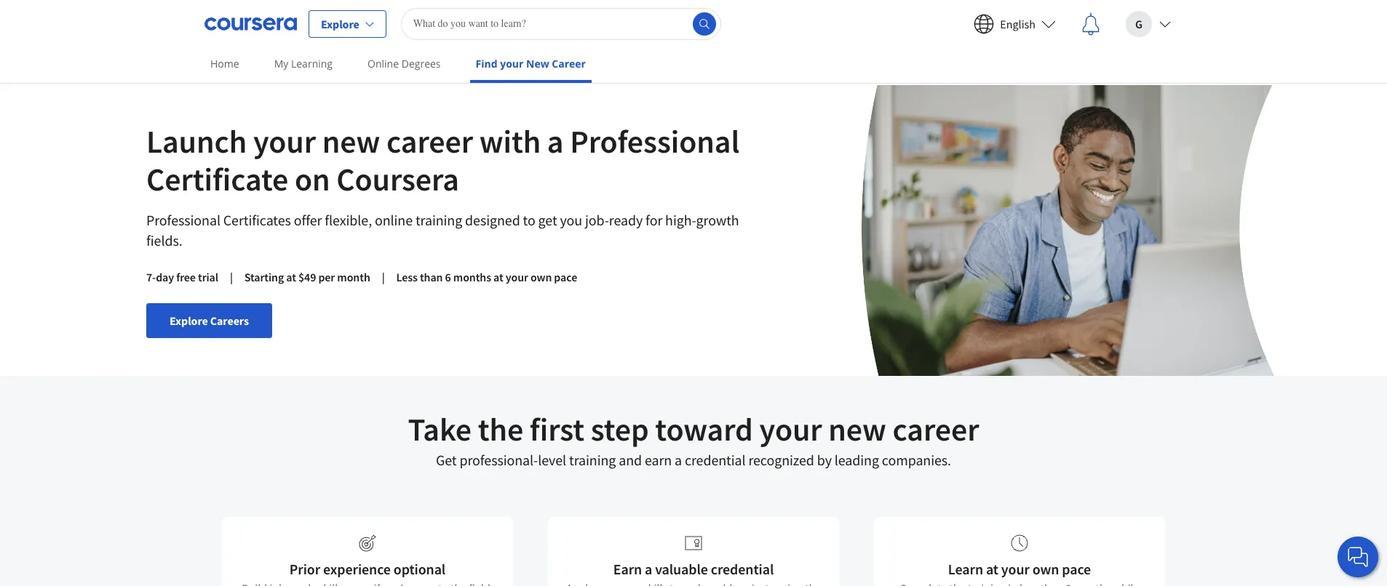 Task type: describe. For each thing, give the bounding box(es) containing it.
months
[[453, 270, 491, 285]]

explore for explore
[[321, 16, 359, 31]]

career inside launch your new career with a professional certificate on coursera
[[387, 122, 473, 162]]

my learning link
[[268, 47, 339, 80]]

online degrees link
[[362, 47, 447, 80]]

prior experience optional
[[290, 561, 446, 579]]

explore for explore careers
[[170, 314, 208, 328]]

professional certificates offer flexible, online training designed to get you job-ready for high-growth fields.
[[146, 211, 739, 250]]

explore button
[[309, 10, 386, 37]]

online
[[368, 57, 399, 71]]

my learning
[[274, 57, 333, 71]]

your inside the take the first step toward your new career get professional-level training and earn a credential recognized by leading companies.
[[760, 410, 823, 450]]

high-
[[666, 211, 697, 229]]

your inside launch your new career with a professional certificate on coursera
[[253, 122, 316, 162]]

designed
[[465, 211, 520, 229]]

recognized
[[749, 451, 815, 470]]

professional inside professional certificates offer flexible, online training designed to get you job-ready for high-growth fields.
[[146, 211, 221, 229]]

english
[[1001, 16, 1036, 31]]

g button
[[1115, 0, 1183, 47]]

learning
[[291, 57, 333, 71]]

find
[[476, 57, 498, 71]]

by
[[818, 451, 832, 470]]

0 horizontal spatial own
[[531, 270, 552, 285]]

a inside the take the first step toward your new career get professional-level training and earn a credential recognized by leading companies.
[[675, 451, 682, 470]]

new inside the take the first step toward your new career get professional-level training and earn a credential recognized by leading companies.
[[829, 410, 887, 450]]

g
[[1136, 16, 1143, 31]]

level
[[538, 451, 567, 470]]

toward
[[656, 410, 753, 450]]

leading
[[835, 451, 880, 470]]

training inside the take the first step toward your new career get professional-level training and earn a credential recognized by leading companies.
[[569, 451, 616, 470]]

optional
[[394, 561, 446, 579]]

learn at your own pace
[[949, 561, 1092, 579]]

learn
[[949, 561, 984, 579]]

take the first step toward your new career get professional-level training and earn a credential recognized by leading companies.
[[408, 410, 980, 470]]

home link
[[205, 47, 245, 80]]

a inside launch your new career with a professional certificate on coursera
[[547, 122, 564, 162]]

7-
[[146, 270, 156, 285]]

new inside launch your new career with a professional certificate on coursera
[[322, 122, 380, 162]]

take
[[408, 410, 472, 450]]

job-
[[585, 211, 609, 229]]

coursera
[[337, 159, 459, 200]]

than
[[420, 270, 443, 285]]

per
[[318, 270, 335, 285]]

step
[[591, 410, 649, 450]]

flexible,
[[325, 211, 372, 229]]

1 vertical spatial own
[[1033, 561, 1060, 579]]

trial | starting
[[198, 270, 284, 285]]

fields.
[[146, 232, 182, 250]]

degrees
[[402, 57, 441, 71]]

offer
[[294, 211, 322, 229]]



Task type: locate. For each thing, give the bounding box(es) containing it.
explore left careers
[[170, 314, 208, 328]]

career inside the take the first step toward your new career get professional-level training and earn a credential recognized by leading companies.
[[893, 410, 980, 450]]

credential
[[685, 451, 746, 470], [711, 561, 774, 579]]

7-day free trial | starting at $49 per month | less than 6 months at your own pace
[[146, 270, 578, 285]]

day
[[156, 270, 174, 285]]

0 horizontal spatial professional
[[146, 211, 221, 229]]

online
[[375, 211, 413, 229]]

at right months
[[494, 270, 504, 285]]

training right online
[[416, 211, 462, 229]]

0 vertical spatial own
[[531, 270, 552, 285]]

0 horizontal spatial new
[[322, 122, 380, 162]]

and
[[619, 451, 642, 470]]

0 horizontal spatial explore
[[170, 314, 208, 328]]

1 vertical spatial pace
[[1063, 561, 1092, 579]]

at right learn
[[987, 561, 999, 579]]

1 horizontal spatial pace
[[1063, 561, 1092, 579]]

the
[[478, 410, 524, 450]]

1 horizontal spatial professional
[[570, 122, 740, 162]]

home
[[210, 57, 239, 71]]

get
[[538, 211, 557, 229]]

at
[[286, 270, 296, 285], [494, 270, 504, 285], [987, 561, 999, 579]]

at left $49
[[286, 270, 296, 285]]

ready
[[609, 211, 643, 229]]

1 horizontal spatial at
[[494, 270, 504, 285]]

training left and
[[569, 451, 616, 470]]

$49
[[298, 270, 316, 285]]

explore careers
[[170, 314, 249, 328]]

0 vertical spatial credential
[[685, 451, 746, 470]]

2 horizontal spatial a
[[675, 451, 682, 470]]

find your new career link
[[470, 47, 592, 83]]

credential down toward
[[685, 451, 746, 470]]

your
[[500, 57, 524, 71], [253, 122, 316, 162], [506, 270, 529, 285], [760, 410, 823, 450], [1002, 561, 1030, 579]]

0 vertical spatial a
[[547, 122, 564, 162]]

1 vertical spatial career
[[893, 410, 980, 450]]

2 vertical spatial a
[[645, 561, 653, 579]]

1 horizontal spatial career
[[893, 410, 980, 450]]

careers
[[210, 314, 249, 328]]

professional-
[[460, 451, 538, 470]]

for
[[646, 211, 663, 229]]

1 vertical spatial explore
[[170, 314, 208, 328]]

new
[[526, 57, 549, 71]]

0 horizontal spatial at
[[286, 270, 296, 285]]

explore
[[321, 16, 359, 31], [170, 314, 208, 328]]

get
[[436, 451, 457, 470]]

0 vertical spatial explore
[[321, 16, 359, 31]]

prior
[[290, 561, 320, 579]]

my
[[274, 57, 289, 71]]

What do you want to learn? text field
[[401, 8, 721, 40]]

you
[[560, 211, 583, 229]]

0 horizontal spatial career
[[387, 122, 473, 162]]

earn
[[645, 451, 672, 470]]

new
[[322, 122, 380, 162], [829, 410, 887, 450]]

explore inside popup button
[[321, 16, 359, 31]]

experience
[[323, 561, 391, 579]]

None search field
[[401, 8, 721, 40]]

pace
[[554, 270, 578, 285], [1063, 561, 1092, 579]]

0 vertical spatial new
[[322, 122, 380, 162]]

credential right valuable
[[711, 561, 774, 579]]

0 horizontal spatial pace
[[554, 270, 578, 285]]

launch
[[146, 122, 247, 162]]

1 horizontal spatial explore
[[321, 16, 359, 31]]

professional
[[570, 122, 740, 162], [146, 211, 221, 229]]

2 horizontal spatial at
[[987, 561, 999, 579]]

to
[[523, 211, 536, 229]]

0 vertical spatial professional
[[570, 122, 740, 162]]

find your new career
[[476, 57, 586, 71]]

0 vertical spatial training
[[416, 211, 462, 229]]

explore careers link
[[146, 304, 272, 339]]

6
[[445, 270, 451, 285]]

earn
[[614, 561, 642, 579]]

own
[[531, 270, 552, 285], [1033, 561, 1060, 579]]

professional inside launch your new career with a professional certificate on coursera
[[570, 122, 740, 162]]

1 vertical spatial a
[[675, 451, 682, 470]]

launch your new career with a professional certificate on coursera
[[146, 122, 740, 200]]

explore up learning
[[321, 16, 359, 31]]

with
[[480, 122, 541, 162]]

certificates
[[223, 211, 291, 229]]

1 vertical spatial new
[[829, 410, 887, 450]]

1 vertical spatial professional
[[146, 211, 221, 229]]

1 vertical spatial training
[[569, 451, 616, 470]]

coursera image
[[205, 12, 297, 35]]

0 horizontal spatial a
[[547, 122, 564, 162]]

training inside professional certificates offer flexible, online training designed to get you job-ready for high-growth fields.
[[416, 211, 462, 229]]

0 horizontal spatial training
[[416, 211, 462, 229]]

career
[[387, 122, 473, 162], [893, 410, 980, 450]]

month | less
[[337, 270, 418, 285]]

companies.
[[882, 451, 952, 470]]

chat with us image
[[1347, 546, 1370, 569]]

1 vertical spatial credential
[[711, 561, 774, 579]]

a
[[547, 122, 564, 162], [675, 451, 682, 470], [645, 561, 653, 579]]

on
[[295, 159, 330, 200]]

1 horizontal spatial a
[[645, 561, 653, 579]]

earn a valuable credential
[[614, 561, 774, 579]]

1 horizontal spatial new
[[829, 410, 887, 450]]

1 horizontal spatial training
[[569, 451, 616, 470]]

online degrees
[[368, 57, 441, 71]]

english button
[[963, 0, 1068, 47]]

career
[[552, 57, 586, 71]]

growth
[[697, 211, 739, 229]]

valuable
[[655, 561, 708, 579]]

free
[[176, 270, 196, 285]]

0 vertical spatial pace
[[554, 270, 578, 285]]

training
[[416, 211, 462, 229], [569, 451, 616, 470]]

0 vertical spatial career
[[387, 122, 473, 162]]

credential inside the take the first step toward your new career get professional-level training and earn a credential recognized by leading companies.
[[685, 451, 746, 470]]

first
[[530, 410, 585, 450]]

1 horizontal spatial own
[[1033, 561, 1060, 579]]

certificate
[[146, 159, 289, 200]]



Task type: vqa. For each thing, say whether or not it's contained in the screenshot.
topmost list
no



